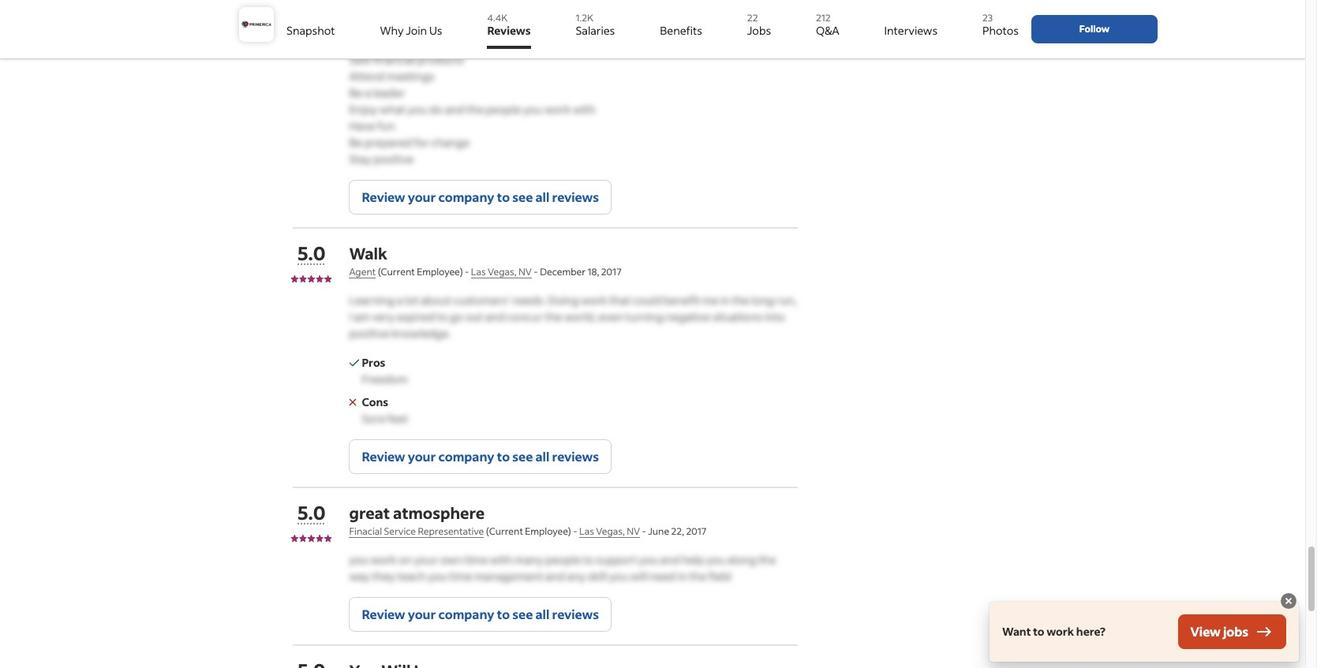 Task type: locate. For each thing, give the bounding box(es) containing it.
2 all from the top
[[536, 449, 550, 465]]

2 vertical spatial employee)
[[525, 526, 572, 538]]

knowledge.
[[392, 326, 451, 341]]

0 vertical spatial review
[[362, 189, 406, 205]]

benefit
[[664, 293, 700, 308]]

1 horizontal spatial people
[[546, 553, 581, 568]]

why
[[380, 23, 404, 38]]

snapshot link
[[287, 6, 335, 49]]

work
[[545, 102, 571, 117], [581, 293, 608, 308], [371, 553, 397, 568], [1047, 625, 1075, 640]]

all down you work on your own time with many people to support you and help you along the way they teach you time management and any skill you will need in the field
[[536, 606, 550, 623]]

your for 2nd review your company to see all reviews button from the top
[[408, 449, 436, 465]]

1 vertical spatial positive
[[349, 326, 390, 341]]

0 vertical spatial review your company to see all reviews
[[362, 189, 599, 205]]

benefits
[[660, 23, 703, 38]]

have
[[349, 118, 375, 133]]

review your company to see all reviews button down 'change'
[[349, 180, 612, 215]]

0 horizontal spatial vegas,
[[488, 266, 517, 278]]

2 see from the top
[[513, 449, 533, 465]]

1 be from the top
[[349, 85, 363, 100]]

work inside you work on your own time with many people to support you and help you along the way they teach you time management and any skill you will need in the field
[[371, 553, 397, 568]]

join
[[406, 23, 427, 38]]

3 company from the top
[[439, 606, 495, 623]]

5.0 button left walk link
[[297, 241, 326, 265]]

june
[[649, 526, 670, 538]]

1 see from the top
[[513, 189, 533, 205]]

1 vertical spatial company
[[439, 449, 495, 465]]

las up reviews
[[505, 9, 520, 21]]

2 vertical spatial all
[[536, 606, 550, 623]]

1 vertical spatial a
[[397, 293, 403, 308]]

0 vertical spatial positive
[[374, 152, 414, 167]]

2 vertical spatial review your company to see all reviews
[[362, 606, 599, 623]]

employee) up many
[[525, 526, 572, 538]]

agent link
[[349, 266, 376, 279]]

2 horizontal spatial vegas,
[[596, 526, 625, 538]]

las vegas, nv link for walk
[[471, 266, 532, 279]]

-
[[499, 9, 503, 21], [465, 266, 469, 278], [534, 266, 538, 278], [573, 526, 578, 538], [642, 526, 647, 538]]

review your company to see all reviews up atmosphere
[[362, 449, 599, 465]]

1 horizontal spatial nv
[[552, 9, 566, 21]]

1 vertical spatial nv
[[519, 266, 532, 278]]

to left go
[[437, 310, 448, 325]]

the down help
[[690, 569, 707, 584]]

2017
[[601, 266, 622, 278], [687, 526, 707, 538]]

1 vertical spatial 2017
[[687, 526, 707, 538]]

all for 1st review your company to see all reviews button from the bottom
[[536, 606, 550, 623]]

employee) inside great atmosphere finacial service representative (current employee) - las vegas, nv - june 22, 2017
[[525, 526, 572, 538]]

the right 'along'
[[759, 553, 776, 568]]

1 vertical spatial people
[[546, 553, 581, 568]]

review down 'they'
[[362, 606, 406, 623]]

2017 inside great atmosphere finacial service representative (current employee) - las vegas, nv - june 22, 2017
[[687, 526, 707, 538]]

review your company to see all reviews for first review your company to see all reviews button from the top
[[362, 189, 599, 205]]

to down management
[[497, 606, 510, 623]]

and
[[445, 102, 465, 117], [486, 310, 505, 325], [661, 553, 680, 568], [546, 569, 565, 584]]

1 5.0 button from the top
[[297, 241, 326, 265]]

see for 1st review your company to see all reviews button from the bottom
[[513, 606, 533, 623]]

0 horizontal spatial in
[[678, 569, 688, 584]]

2 horizontal spatial las
[[580, 526, 594, 538]]

- up reviews
[[499, 9, 503, 21]]

go
[[450, 310, 464, 325]]

0 vertical spatial people
[[486, 102, 521, 117]]

vegas, inside great atmosphere finacial service representative (current employee) - las vegas, nv - june 22, 2017
[[596, 526, 625, 538]]

- up you work on your own time with many people to support you and help you along the way they teach you time management and any skill you will need in the field
[[573, 526, 578, 538]]

1 vertical spatial review your company to see all reviews
[[362, 449, 599, 465]]

a down attend
[[365, 85, 371, 100]]

1 review your company to see all reviews from the top
[[362, 189, 599, 205]]

1 vertical spatial las vegas, nv link
[[471, 266, 532, 279]]

0 vertical spatial 2017
[[601, 266, 622, 278]]

do
[[429, 102, 443, 117]]

see
[[513, 189, 533, 205], [513, 449, 533, 465], [513, 606, 533, 623]]

2 be from the top
[[349, 135, 363, 150]]

1 horizontal spatial with
[[573, 102, 596, 117]]

1 all from the top
[[536, 189, 550, 205]]

0 vertical spatial 5.0
[[297, 241, 326, 265]]

1 vertical spatial in
[[678, 569, 688, 584]]

(current up many
[[486, 526, 523, 538]]

and inside recruit sale financial products attend meetings be a leader enjoy what you do and the people you work with have fun be prepared for change stay positive
[[445, 102, 465, 117]]

doing
[[548, 293, 579, 308]]

0 vertical spatial be
[[349, 85, 363, 100]]

0 vertical spatial company
[[439, 189, 495, 205]]

1 vertical spatial las
[[471, 266, 486, 278]]

0 vertical spatial employee)
[[451, 9, 497, 21]]

las vegas, nv link up the customers'
[[471, 266, 532, 279]]

0 horizontal spatial las
[[471, 266, 486, 278]]

5.0 button for walk
[[297, 241, 326, 265]]

people up any
[[546, 553, 581, 568]]

0 horizontal spatial people
[[486, 102, 521, 117]]

company up atmosphere
[[439, 449, 495, 465]]

long
[[752, 293, 775, 308]]

reviews
[[488, 23, 531, 38]]

1 horizontal spatial 2017
[[687, 526, 707, 538]]

(current up lot
[[378, 266, 415, 278]]

will
[[631, 569, 648, 584]]

2017 inside walk agent (current employee) - las vegas, nv - december 18, 2017
[[601, 266, 622, 278]]

1.2k
[[576, 12, 594, 24]]

1 vertical spatial all
[[536, 449, 550, 465]]

company down own
[[439, 606, 495, 623]]

1 vertical spatial employee)
[[417, 266, 463, 278]]

review
[[362, 189, 406, 205], [362, 449, 406, 465], [362, 606, 406, 623]]

18,
[[588, 266, 600, 278]]

positive down prepared
[[374, 152, 414, 167]]

2 vertical spatial review your company to see all reviews button
[[349, 598, 612, 633]]

1 horizontal spatial vegas,
[[522, 9, 551, 21]]

the down doing
[[545, 310, 562, 325]]

positive down am
[[349, 326, 390, 341]]

the up situations
[[732, 293, 750, 308]]

a inside recruit sale financial products attend meetings be a leader enjoy what you do and the people you work with have fun be prepared for change stay positive
[[365, 85, 371, 100]]

and right do
[[445, 102, 465, 117]]

2 vertical spatial review
[[362, 606, 406, 623]]

people
[[486, 102, 521, 117], [546, 553, 581, 568]]

2 vertical spatial vegas,
[[596, 526, 625, 538]]

turning
[[626, 310, 664, 325]]

attend
[[349, 69, 385, 84]]

1 vertical spatial vegas,
[[488, 266, 517, 278]]

2 review your company to see all reviews from the top
[[362, 449, 599, 465]]

1 company from the top
[[439, 189, 495, 205]]

2 vertical spatial las
[[580, 526, 594, 538]]

us
[[430, 23, 443, 38]]

3 see from the top
[[513, 606, 533, 623]]

follow button
[[1032, 15, 1158, 43]]

review your company to see all reviews
[[362, 189, 599, 205], [362, 449, 599, 465], [362, 606, 599, 623]]

las vegas, nv link up reviews
[[505, 9, 566, 21]]

las up you work on your own time with many people to support you and help you along the way they teach you time management and any skill you will need in the field
[[580, 526, 594, 538]]

support
[[596, 553, 637, 568]]

1 vertical spatial review
[[362, 449, 406, 465]]

0 horizontal spatial a
[[365, 85, 371, 100]]

vegas, up support
[[596, 526, 625, 538]]

company
[[439, 189, 495, 205], [439, 449, 495, 465], [439, 606, 495, 623]]

teach
[[397, 569, 426, 584]]

and right out
[[486, 310, 505, 325]]

1 reviews from the top
[[552, 189, 599, 205]]

learning a lot about customers' needs. doing work that could benefit me in the long run, i am very aspired to go out and concur the world, even turning negative situations into positive knowledge.
[[349, 293, 797, 341]]

to up the skill
[[583, 553, 594, 568]]

review your company to see all reviews down management
[[362, 606, 599, 623]]

1 vertical spatial 5.0 button
[[297, 501, 326, 525]]

very
[[372, 310, 395, 325]]

in down help
[[678, 569, 688, 584]]

and up need
[[661, 553, 680, 568]]

enjoy
[[349, 102, 378, 117]]

fun
[[378, 118, 395, 133]]

1 horizontal spatial in
[[721, 293, 730, 308]]

3 all from the top
[[536, 606, 550, 623]]

nv left the 1.2k
[[552, 9, 566, 21]]

las vegas, nv link up support
[[580, 526, 640, 539]]

time down own
[[450, 569, 473, 584]]

be up enjoy
[[349, 85, 363, 100]]

your right "on"
[[415, 553, 438, 568]]

0 horizontal spatial with
[[490, 553, 513, 568]]

0 vertical spatial in
[[721, 293, 730, 308]]

las
[[505, 9, 520, 21], [471, 266, 486, 278], [580, 526, 594, 538]]

company down 'change'
[[439, 189, 495, 205]]

people inside you work on your own time with many people to support you and help you along the way they teach you time management and any skill you will need in the field
[[546, 553, 581, 568]]

0 vertical spatial a
[[365, 85, 371, 100]]

2017 right the 18,
[[601, 266, 622, 278]]

review down sore
[[362, 449, 406, 465]]

on
[[399, 553, 413, 568]]

employee) up about
[[417, 266, 463, 278]]

0 horizontal spatial 2017
[[601, 266, 622, 278]]

2 vertical spatial (current
[[486, 526, 523, 538]]

be up stay
[[349, 135, 363, 150]]

15,
[[611, 9, 622, 21]]

2 vertical spatial see
[[513, 606, 533, 623]]

nv left the june
[[627, 526, 640, 538]]

nv up needs.
[[519, 266, 532, 278]]

1 vertical spatial with
[[490, 553, 513, 568]]

a
[[365, 85, 371, 100], [397, 293, 403, 308]]

2 vertical spatial las vegas, nv link
[[580, 526, 640, 539]]

0 vertical spatial see
[[513, 189, 533, 205]]

2017 right 22,
[[687, 526, 707, 538]]

2 horizontal spatial nv
[[627, 526, 640, 538]]

salaries
[[576, 23, 615, 38]]

0 vertical spatial review your company to see all reviews button
[[349, 180, 612, 215]]

walk link
[[349, 243, 388, 264]]

1 vertical spatial reviews
[[552, 449, 599, 465]]

5.0 button left great
[[297, 501, 326, 525]]

5.0 left walk link
[[297, 241, 326, 265]]

vegas, up reviews
[[522, 9, 551, 21]]

people right do
[[486, 102, 521, 117]]

vegas,
[[522, 9, 551, 21], [488, 266, 517, 278], [596, 526, 625, 538]]

2 5.0 button from the top
[[297, 501, 326, 525]]

3 review your company to see all reviews from the top
[[362, 606, 599, 623]]

2 vertical spatial company
[[439, 606, 495, 623]]

to inside you work on your own time with many people to support you and help you along the way they teach you time management and any skill you will need in the field
[[583, 553, 594, 568]]

all up great atmosphere finacial service representative (current employee) - las vegas, nv - june 22, 2017 on the bottom of page
[[536, 449, 550, 465]]

why join us link
[[380, 6, 443, 49]]

in
[[721, 293, 730, 308], [678, 569, 688, 584]]

las up the customers'
[[471, 266, 486, 278]]

review your company to see all reviews button up atmosphere
[[349, 440, 612, 475]]

5.0 left great
[[297, 501, 326, 525]]

your down feet
[[408, 449, 436, 465]]

a left lot
[[397, 293, 403, 308]]

see up walk agent (current employee) - las vegas, nv - december 18, 2017
[[513, 189, 533, 205]]

3 review your company to see all reviews button from the top
[[349, 598, 612, 633]]

las inside walk agent (current employee) - las vegas, nv - december 18, 2017
[[471, 266, 486, 278]]

employee) up reviews
[[451, 9, 497, 21]]

review your company to see all reviews down 'change'
[[362, 189, 599, 205]]

1 vertical spatial 5.0
[[297, 501, 326, 525]]

january 15, 2018
[[574, 9, 645, 21]]

need
[[650, 569, 676, 584]]

2 vertical spatial reviews
[[552, 606, 599, 623]]

why join us
[[380, 23, 443, 38]]

skill
[[588, 569, 607, 584]]

the
[[467, 102, 484, 117], [732, 293, 750, 308], [545, 310, 562, 325], [759, 553, 776, 568], [690, 569, 707, 584]]

review down stay
[[362, 189, 406, 205]]

your down for
[[408, 189, 436, 205]]

1 5.0 from the top
[[297, 241, 326, 265]]

the right do
[[467, 102, 484, 117]]

1 vertical spatial see
[[513, 449, 533, 465]]

1 horizontal spatial a
[[397, 293, 403, 308]]

0 vertical spatial time
[[465, 553, 488, 568]]

review your company to see all reviews button down management
[[349, 598, 612, 633]]

2 vertical spatial nv
[[627, 526, 640, 538]]

could
[[633, 293, 661, 308]]

(current up 'us' on the left of the page
[[412, 9, 449, 21]]

0 vertical spatial las
[[505, 9, 520, 21]]

change
[[432, 135, 470, 150]]

1 vertical spatial review your company to see all reviews button
[[349, 440, 612, 475]]

see up great atmosphere finacial service representative (current employee) - las vegas, nv - june 22, 2017 on the bottom of page
[[513, 449, 533, 465]]

22 jobs
[[748, 12, 772, 38]]

interviews
[[885, 23, 938, 38]]

see down management
[[513, 606, 533, 623]]

negative
[[666, 310, 711, 325]]

0 vertical spatial reviews
[[552, 189, 599, 205]]

vegas, up the customers'
[[488, 266, 517, 278]]

own
[[440, 553, 463, 568]]

0 horizontal spatial nv
[[519, 266, 532, 278]]

2 5.0 from the top
[[297, 501, 326, 525]]

time
[[465, 553, 488, 568], [450, 569, 473, 584]]

your down teach
[[408, 606, 436, 623]]

concur
[[507, 310, 543, 325]]

0 vertical spatial all
[[536, 189, 550, 205]]

(current
[[412, 9, 449, 21], [378, 266, 415, 278], [486, 526, 523, 538]]

1 vertical spatial (current
[[378, 266, 415, 278]]

pros
[[362, 355, 386, 370]]

your for 1st review your company to see all reviews button from the bottom
[[408, 606, 436, 623]]

all up december
[[536, 189, 550, 205]]

in right me
[[721, 293, 730, 308]]

0 vertical spatial 5.0 button
[[297, 241, 326, 265]]

in inside learning a lot about customers' needs. doing work that could benefit me in the long run, i am very aspired to go out and concur the world, even turning negative situations into positive knowledge.
[[721, 293, 730, 308]]

recruit sale financial products attend meetings be a leader enjoy what you do and the people you work with have fun be prepared for change stay positive
[[349, 36, 596, 167]]

want to work here?
[[1003, 625, 1106, 640]]

(current inside walk agent (current employee) - las vegas, nv - december 18, 2017
[[378, 266, 415, 278]]

1 vertical spatial be
[[349, 135, 363, 150]]

january
[[574, 9, 609, 21]]

2 review from the top
[[362, 449, 406, 465]]

great
[[349, 503, 390, 524]]

212
[[816, 12, 831, 24]]

0 vertical spatial with
[[573, 102, 596, 117]]

out
[[466, 310, 483, 325]]

jobs
[[748, 23, 772, 38]]

your
[[408, 189, 436, 205], [408, 449, 436, 465], [415, 553, 438, 568], [408, 606, 436, 623]]

me
[[703, 293, 719, 308]]

time right own
[[465, 553, 488, 568]]

q&a
[[816, 23, 840, 38]]

5.0 button for great atmosphere
[[297, 501, 326, 525]]

3 reviews from the top
[[552, 606, 599, 623]]

interviews link
[[885, 6, 938, 49]]



Task type: vqa. For each thing, say whether or not it's contained in the screenshot.
the bottommost Employee)
yes



Task type: describe. For each thing, give the bounding box(es) containing it.
in inside you work on your own time with many people to support you and help you along the way they teach you time management and any skill you will need in the field
[[678, 569, 688, 584]]

run,
[[777, 293, 797, 308]]

to right 'want'
[[1034, 625, 1045, 640]]

that
[[610, 293, 631, 308]]

you work on your own time with many people to support you and help you along the way they teach you time management and any skill you will need in the field
[[349, 553, 776, 584]]

finacial service representative link
[[349, 526, 484, 539]]

any
[[567, 569, 586, 584]]

your inside you work on your own time with many people to support you and help you along the way they teach you time management and any skill you will need in the field
[[415, 553, 438, 568]]

needs.
[[512, 293, 546, 308]]

las vegas, nv link for great atmosphere
[[580, 526, 640, 539]]

to inside learning a lot about customers' needs. doing work that could benefit me in the long run, i am very aspired to go out and concur the world, even turning negative situations into positive knowledge.
[[437, 310, 448, 325]]

sale
[[349, 52, 370, 67]]

benefits link
[[660, 6, 703, 49]]

view
[[1191, 624, 1221, 640]]

people inside recruit sale financial products attend meetings be a leader enjoy what you do and the people you work with have fun be prepared for change stay positive
[[486, 102, 521, 117]]

even
[[599, 310, 624, 325]]

4.4k reviews
[[488, 12, 531, 38]]

vegas, inside walk agent (current employee) - las vegas, nv - december 18, 2017
[[488, 266, 517, 278]]

sore
[[362, 411, 385, 426]]

22,
[[672, 526, 685, 538]]

5.0 for walk
[[297, 241, 326, 265]]

they
[[372, 569, 395, 584]]

pros freedom cons sore feet
[[362, 355, 408, 426]]

22
[[748, 12, 759, 24]]

3 review from the top
[[362, 606, 406, 623]]

what
[[380, 102, 406, 117]]

december
[[540, 266, 586, 278]]

world,
[[565, 310, 597, 325]]

all for 2nd review your company to see all reviews button from the top
[[536, 449, 550, 465]]

the inside recruit sale financial products attend meetings be a leader enjoy what you do and the people you work with have fun be prepared for change stay positive
[[467, 102, 484, 117]]

positive inside learning a lot about customers' needs. doing work that could benefit me in the long run, i am very aspired to go out and concur the world, even turning negative situations into positive knowledge.
[[349, 326, 390, 341]]

recruit
[[349, 36, 386, 51]]

work inside learning a lot about customers' needs. doing work that could benefit me in the long run, i am very aspired to go out and concur the world, even turning negative situations into positive knowledge.
[[581, 293, 608, 308]]

cons
[[362, 395, 389, 410]]

am
[[354, 310, 370, 325]]

want
[[1003, 625, 1032, 640]]

great atmosphere finacial service representative (current employee) - las vegas, nv - june 22, 2017
[[349, 503, 707, 538]]

with inside you work on your own time with many people to support you and help you along the way they teach you time management and any skill you will need in the field
[[490, 553, 513, 568]]

walk agent (current employee) - las vegas, nv - december 18, 2017
[[349, 243, 622, 278]]

leader
[[373, 85, 405, 100]]

employee) inside walk agent (current employee) - las vegas, nv - december 18, 2017
[[417, 266, 463, 278]]

photos
[[983, 23, 1019, 38]]

las inside great atmosphere finacial service representative (current employee) - las vegas, nv - june 22, 2017
[[580, 526, 594, 538]]

freedom
[[362, 372, 408, 387]]

2 company from the top
[[439, 449, 495, 465]]

0 vertical spatial las vegas, nv link
[[505, 9, 566, 21]]

into
[[765, 310, 785, 325]]

(current inside great atmosphere finacial service representative (current employee) - las vegas, nv - june 22, 2017
[[486, 526, 523, 538]]

0 vertical spatial vegas,
[[522, 9, 551, 21]]

lot
[[405, 293, 419, 308]]

0 vertical spatial nv
[[552, 9, 566, 21]]

positive inside recruit sale financial products attend meetings be a leader enjoy what you do and the people you work with have fun be prepared for change stay positive
[[374, 152, 414, 167]]

23 photos
[[983, 12, 1019, 38]]

aspired
[[397, 310, 435, 325]]

atmosphere
[[393, 503, 485, 524]]

nv inside walk agent (current employee) - las vegas, nv - december 18, 2017
[[519, 266, 532, 278]]

learning
[[349, 293, 395, 308]]

4.4k
[[488, 12, 508, 24]]

prepared
[[365, 135, 412, 150]]

about
[[421, 293, 451, 308]]

work inside recruit sale financial products attend meetings be a leader enjoy what you do and the people you work with have fun be prepared for change stay positive
[[545, 102, 571, 117]]

23
[[983, 12, 994, 24]]

agent
[[349, 266, 376, 278]]

and left any
[[546, 569, 565, 584]]

way
[[349, 569, 370, 584]]

to up walk agent (current employee) - las vegas, nv - december 18, 2017
[[497, 189, 510, 205]]

5.0 for great atmosphere
[[297, 501, 326, 525]]

1 vertical spatial time
[[450, 569, 473, 584]]

0 vertical spatial (current
[[412, 9, 449, 21]]

see for first review your company to see all reviews button from the top
[[513, 189, 533, 205]]

1.2k salaries
[[576, 12, 615, 38]]

review your company to see all reviews for 2nd review your company to see all reviews button from the top
[[362, 449, 599, 465]]

close image
[[1280, 592, 1299, 611]]

1 review from the top
[[362, 189, 406, 205]]

for
[[414, 135, 429, 150]]

many
[[515, 553, 544, 568]]

212 q&a
[[816, 12, 840, 38]]

situations
[[713, 310, 763, 325]]

with inside recruit sale financial products attend meetings be a leader enjoy what you do and the people you work with have fun be prepared for change stay positive
[[573, 102, 596, 117]]

review your company to see all reviews for 1st review your company to see all reviews button from the bottom
[[362, 606, 599, 623]]

2 review your company to see all reviews button from the top
[[349, 440, 612, 475]]

great atmosphere link
[[349, 503, 485, 524]]

financial
[[373, 52, 416, 67]]

meetings
[[387, 69, 435, 84]]

feet
[[388, 411, 408, 426]]

nv inside great atmosphere finacial service representative (current employee) - las vegas, nv - june 22, 2017
[[627, 526, 640, 538]]

all for first review your company to see all reviews button from the top
[[536, 189, 550, 205]]

1 horizontal spatial las
[[505, 9, 520, 21]]

view jobs link
[[1179, 615, 1287, 650]]

stay
[[349, 152, 372, 167]]

along
[[728, 553, 757, 568]]

snapshot
[[287, 23, 335, 38]]

2 reviews from the top
[[552, 449, 599, 465]]

a inside learning a lot about customers' needs. doing work that could benefit me in the long run, i am very aspired to go out and concur the world, even turning negative situations into positive knowledge.
[[397, 293, 403, 308]]

1 review your company to see all reviews button from the top
[[349, 180, 612, 215]]

jobs
[[1224, 624, 1249, 640]]

- left the june
[[642, 526, 647, 538]]

to up great atmosphere finacial service representative (current employee) - las vegas, nv - june 22, 2017 on the bottom of page
[[497, 449, 510, 465]]

and inside learning a lot about customers' needs. doing work that could benefit me in the long run, i am very aspired to go out and concur the world, even turning negative situations into positive knowledge.
[[486, 310, 505, 325]]

help
[[682, 553, 705, 568]]

your for first review your company to see all reviews button from the top
[[408, 189, 436, 205]]

see for 2nd review your company to see all reviews button from the top
[[513, 449, 533, 465]]

walk
[[349, 243, 388, 264]]

view jobs
[[1191, 624, 1249, 640]]

- up the customers'
[[465, 266, 469, 278]]

- left december
[[534, 266, 538, 278]]

field
[[709, 569, 731, 584]]

i
[[349, 310, 352, 325]]

representative
[[418, 526, 484, 538]]



